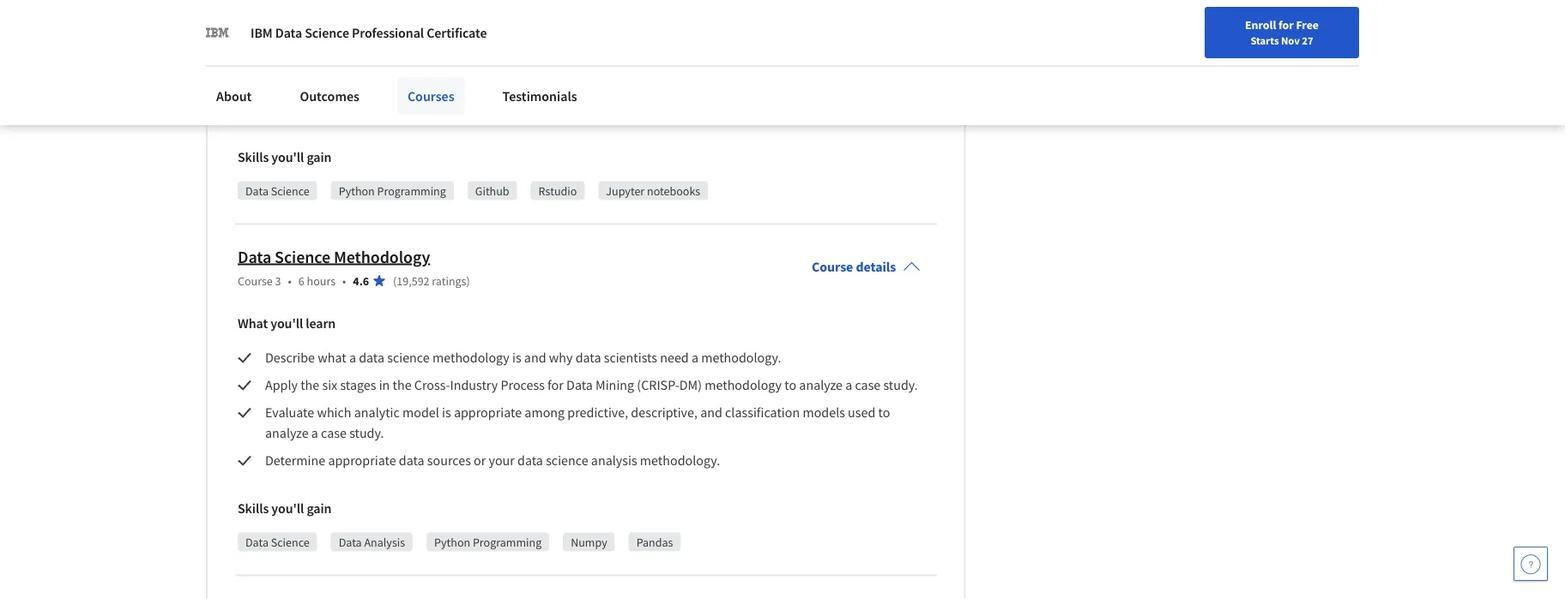 Task type: vqa. For each thing, say whether or not it's contained in the screenshot.
Get report
no



Task type: describe. For each thing, give the bounding box(es) containing it.
evaluate which analytic model is appropriate among predictive, descriptive, and classification models used to analyze a case study.
[[265, 405, 893, 442]]

enroll
[[1245, 17, 1276, 33]]

your
[[489, 453, 515, 470]]

git
[[576, 101, 593, 118]]

certificate
[[427, 24, 487, 41]]

dm)
[[679, 377, 702, 394]]

starts
[[1251, 33, 1279, 47]]

course details
[[812, 259, 896, 276]]

and inside evaluate which analytic model is appropriate among predictive, descriptive, and classification models used to analyze a case study.
[[700, 405, 722, 422]]

numpy
[[571, 535, 607, 550]]

as
[[532, 73, 545, 90]]

testimonials
[[502, 88, 577, 105]]

&
[[616, 0, 625, 15]]

used
[[848, 405, 876, 422]]

0 vertical spatial to
[[785, 377, 796, 394]]

ratings
[[432, 273, 466, 289]]

learning
[[796, 0, 843, 15]]

courses
[[408, 88, 454, 105]]

github.
[[691, 101, 735, 118]]

working
[[342, 73, 389, 90]]

utilize
[[756, 73, 791, 90]]

hours
[[307, 273, 336, 289]]

data science for what you'll learn
[[245, 535, 310, 550]]

1 horizontal spatial jupyter
[[606, 183, 645, 199]]

scientist's
[[369, 0, 427, 15]]

descriptive,
[[631, 405, 698, 422]]

1 vertical spatial methodology.
[[640, 453, 720, 470]]

study. inside evaluate which analytic model is appropriate among predictive, descriptive, and classification models used to analyze a case study.
[[349, 425, 384, 442]]

which inside describe the data scientist's tool kit which includes: libraries & packages, data sets, machine learning models, and big data tools
[[472, 0, 507, 15]]

repositories
[[596, 101, 664, 118]]

(crisp-
[[637, 377, 679, 394]]

includes:
[[510, 0, 561, 15]]

data analysis
[[339, 535, 405, 550]]

show notifications image
[[1334, 21, 1354, 42]]

data right your
[[518, 453, 543, 470]]

3
[[275, 273, 281, 289]]

create
[[265, 101, 302, 118]]

demonstrate working knowledge of tools such as jupyter notebooks and rstudio and utilize their various features
[[265, 73, 925, 90]]

a right what
[[349, 350, 356, 367]]

in
[[379, 377, 390, 394]]

6
[[298, 273, 304, 289]]

data science methodology
[[238, 246, 430, 268]]

science up 6
[[275, 246, 330, 268]]

analytic
[[354, 405, 400, 422]]

and left the rstudio
[[658, 73, 680, 90]]

data science for describe the data scientist's tool kit which includes: libraries & packages, data sets, machine learning models, and big data tools
[[245, 183, 310, 199]]

among
[[525, 405, 565, 422]]

classification
[[725, 405, 800, 422]]

data right 'why'
[[575, 350, 601, 367]]

outcomes link
[[290, 77, 370, 115]]

1 vertical spatial notebooks
[[647, 183, 700, 199]]

and down demonstrate on the top of the page
[[305, 101, 327, 118]]

kit
[[455, 0, 470, 15]]

the for describe
[[318, 0, 337, 15]]

0 vertical spatial python
[[339, 183, 375, 199]]

or
[[474, 453, 486, 470]]

0 vertical spatial jupyter
[[548, 73, 592, 90]]

what you'll learn
[[238, 315, 336, 332]]

evaluate
[[265, 405, 314, 422]]

manage
[[330, 101, 376, 118]]

2 • from the left
[[342, 273, 346, 289]]

determine
[[265, 453, 325, 470]]

outcomes
[[300, 88, 359, 105]]

using
[[543, 101, 574, 118]]

the for apply
[[301, 377, 319, 394]]

english button
[[1205, 0, 1309, 56]]

)
[[466, 273, 470, 289]]

1 vertical spatial you'll
[[270, 315, 303, 332]]

pandas
[[636, 535, 673, 550]]

appropriate inside evaluate which analytic model is appropriate among predictive, descriptive, and classification models used to analyze a case study.
[[454, 405, 522, 422]]

tools inside describe the data scientist's tool kit which includes: libraries & packages, data sets, machine learning models, and big data tools
[[315, 18, 344, 36]]

such
[[503, 73, 530, 90]]

( 19,592 ratings )
[[393, 273, 470, 289]]

course for course 3 • 6 hours •
[[238, 273, 273, 289]]

packages,
[[628, 0, 684, 15]]

what
[[318, 350, 346, 367]]

skills for what you'll learn
[[238, 501, 269, 518]]

gain for describe the data scientist's tool kit which includes: libraries & packages, data sets, machine learning models, and big data tools
[[307, 149, 332, 166]]

source
[[379, 101, 417, 118]]

industry
[[450, 377, 498, 394]]

predictive,
[[568, 405, 628, 422]]

rstudio
[[539, 183, 577, 199]]

0 horizontal spatial science
[[387, 350, 430, 367]]

1 vertical spatial python
[[434, 535, 470, 550]]

the right in at the bottom left
[[393, 377, 412, 394]]

jupyter notebooks
[[606, 183, 700, 199]]

sources
[[427, 453, 471, 470]]

create and manage source code for data science using git repositories and github.
[[265, 101, 743, 118]]

models,
[[846, 0, 892, 15]]

apply
[[265, 377, 298, 394]]

about
[[216, 88, 252, 105]]

science up the data science methodology
[[271, 183, 310, 199]]

enroll for free starts nov 27
[[1245, 17, 1319, 47]]

and inside describe the data scientist's tool kit which includes: libraries & packages, data sets, machine learning models, and big data tools
[[895, 0, 917, 15]]

course 3 • 6 hours •
[[238, 273, 346, 289]]

github
[[475, 183, 509, 199]]

ibm
[[251, 24, 273, 41]]

case inside evaluate which analytic model is appropriate among predictive, descriptive, and classification models used to analyze a case study.
[[321, 425, 347, 442]]

course for course details
[[812, 259, 853, 276]]

cross-
[[414, 377, 450, 394]]

apply the six stages in the cross-industry process for data mining (crisp-dm) methodology to analyze a case study.
[[265, 377, 918, 394]]

professional
[[352, 24, 424, 41]]

ibm data science professional certificate
[[251, 24, 487, 41]]

analysis
[[364, 535, 405, 550]]

1 horizontal spatial case
[[855, 377, 881, 394]]

and left 'why'
[[524, 350, 546, 367]]

gain for what you'll learn
[[307, 501, 332, 518]]

analysis
[[591, 453, 637, 470]]

course details button
[[798, 235, 934, 300]]

tool
[[429, 0, 452, 15]]

0 horizontal spatial appropriate
[[328, 453, 396, 470]]

knowledge
[[391, 73, 454, 90]]

19,592
[[397, 273, 430, 289]]

4.6
[[353, 273, 369, 289]]



Task type: locate. For each thing, give the bounding box(es) containing it.
appropriate
[[454, 405, 522, 422], [328, 453, 396, 470]]

1 horizontal spatial course
[[812, 259, 853, 276]]

1 vertical spatial for
[[450, 101, 466, 118]]

analyze inside evaluate which analytic model is appropriate among predictive, descriptive, and classification models used to analyze a case study.
[[265, 425, 309, 442]]

1 horizontal spatial methodology
[[705, 377, 782, 394]]

machine
[[745, 0, 793, 15]]

you'll for what you'll learn
[[271, 501, 304, 518]]

gain down manage
[[307, 149, 332, 166]]

0 vertical spatial tools
[[315, 18, 344, 36]]

science left data analysis
[[271, 535, 310, 550]]

0 vertical spatial science
[[497, 101, 540, 118]]

features
[[868, 73, 914, 90]]

2 horizontal spatial for
[[1279, 17, 1294, 33]]

2 skills you'll gain from the top
[[238, 501, 332, 518]]

• right 3
[[288, 273, 292, 289]]

what
[[238, 315, 268, 332]]

for right code
[[450, 101, 466, 118]]

0 horizontal spatial for
[[450, 101, 466, 118]]

data
[[339, 0, 366, 15], [687, 0, 713, 15], [286, 18, 313, 36], [275, 24, 302, 41], [245, 183, 269, 199], [238, 246, 271, 268], [566, 377, 593, 394], [245, 535, 269, 550], [339, 535, 362, 550]]

which down six
[[317, 405, 351, 422]]

jupyter right rstudio on the top of the page
[[606, 183, 645, 199]]

scientists
[[604, 350, 657, 367]]

1 horizontal spatial •
[[342, 273, 346, 289]]

course left 3
[[238, 273, 273, 289]]

the
[[318, 0, 337, 15], [301, 377, 319, 394], [393, 377, 412, 394]]

gain down determine
[[307, 501, 332, 518]]

0 horizontal spatial methodology
[[432, 350, 510, 367]]

None search field
[[245, 11, 656, 45]]

0 horizontal spatial study.
[[349, 425, 384, 442]]

the up ibm data science professional certificate
[[318, 0, 337, 15]]

2 data science from the top
[[245, 535, 310, 550]]

1 horizontal spatial for
[[548, 377, 564, 394]]

0 vertical spatial python programming
[[339, 183, 446, 199]]

a
[[349, 350, 356, 367], [692, 350, 698, 367], [845, 377, 852, 394], [311, 425, 318, 442]]

1 vertical spatial skills
[[238, 501, 269, 518]]

data up in at the bottom left
[[359, 350, 384, 367]]

determine appropriate data sources or your data science analysis methodology.
[[265, 453, 720, 470]]

0 horizontal spatial is
[[442, 405, 451, 422]]

0 horizontal spatial tools
[[315, 18, 344, 36]]

0 horizontal spatial •
[[288, 273, 292, 289]]

is up process
[[512, 350, 521, 367]]

2 horizontal spatial science
[[546, 453, 588, 470]]

0 vertical spatial is
[[512, 350, 521, 367]]

case up used
[[855, 377, 881, 394]]

science down such
[[497, 101, 540, 118]]

data right code
[[469, 101, 495, 118]]

(
[[393, 273, 397, 289]]

2 vertical spatial for
[[548, 377, 564, 394]]

skills you'll gain for describe the data scientist's tool kit which includes: libraries & packages, data sets, machine learning models, and big data tools
[[238, 149, 332, 166]]

stages
[[340, 377, 376, 394]]

1 horizontal spatial tools
[[471, 73, 500, 90]]

a right need
[[692, 350, 698, 367]]

1 vertical spatial study.
[[349, 425, 384, 442]]

1 vertical spatial gain
[[307, 501, 332, 518]]

1 gain from the top
[[307, 149, 332, 166]]

0 vertical spatial notebooks
[[595, 73, 656, 90]]

you'll left learn
[[270, 315, 303, 332]]

data left sources at the bottom left
[[399, 453, 424, 470]]

python
[[339, 183, 375, 199], [434, 535, 470, 550]]

2 describe from the top
[[265, 350, 315, 367]]

python up "data science methodology" link
[[339, 183, 375, 199]]

data science down 'create'
[[245, 183, 310, 199]]

skills down 'create'
[[238, 149, 269, 166]]

1 vertical spatial science
[[387, 350, 430, 367]]

1 vertical spatial jupyter
[[606, 183, 645, 199]]

1 describe from the top
[[265, 0, 315, 15]]

a inside evaluate which analytic model is appropriate among predictive, descriptive, and classification models used to analyze a case study.
[[311, 425, 318, 442]]

tools right big
[[315, 18, 344, 36]]

english
[[1236, 19, 1278, 36]]

1 vertical spatial appropriate
[[328, 453, 396, 470]]

science down evaluate which analytic model is appropriate among predictive, descriptive, and classification models used to analyze a case study.
[[546, 453, 588, 470]]

a down evaluate
[[311, 425, 318, 442]]

free
[[1296, 17, 1319, 33]]

1 vertical spatial methodology
[[705, 377, 782, 394]]

science for for
[[497, 101, 540, 118]]

1 vertical spatial analyze
[[265, 425, 309, 442]]

0 horizontal spatial which
[[317, 405, 351, 422]]

sets,
[[716, 0, 742, 15]]

1 • from the left
[[288, 273, 292, 289]]

0 vertical spatial methodology
[[432, 350, 510, 367]]

for down 'why'
[[548, 377, 564, 394]]

0 horizontal spatial to
[[785, 377, 796, 394]]

course inside dropdown button
[[812, 259, 853, 276]]

1 skills you'll gain from the top
[[238, 149, 332, 166]]

is
[[512, 350, 521, 367], [442, 405, 451, 422]]

0 vertical spatial case
[[855, 377, 881, 394]]

skills down determine
[[238, 501, 269, 518]]

describe
[[265, 0, 315, 15], [265, 350, 315, 367]]

course
[[812, 259, 853, 276], [238, 273, 273, 289]]

science right big
[[305, 24, 349, 41]]

• left 4.6 in the left top of the page
[[342, 273, 346, 289]]

the inside describe the data scientist's tool kit which includes: libraries & packages, data sets, machine learning models, and big data tools
[[318, 0, 337, 15]]

courses link
[[397, 77, 465, 115]]

data science down determine
[[245, 535, 310, 550]]

you'll
[[271, 149, 304, 166], [270, 315, 303, 332], [271, 501, 304, 518]]

programming down your
[[473, 535, 542, 550]]

which inside evaluate which analytic model is appropriate among predictive, descriptive, and classification models used to analyze a case study.
[[317, 405, 351, 422]]

is right model
[[442, 405, 451, 422]]

1 horizontal spatial is
[[512, 350, 521, 367]]

1 horizontal spatial study.
[[883, 377, 918, 394]]

0 vertical spatial which
[[472, 0, 507, 15]]

1 vertical spatial is
[[442, 405, 451, 422]]

about link
[[206, 77, 262, 115]]

methodology
[[432, 350, 510, 367], [705, 377, 782, 394]]

jupyter up using
[[548, 73, 592, 90]]

27
[[1302, 33, 1313, 47]]

1 vertical spatial describe
[[265, 350, 315, 367]]

0 horizontal spatial analyze
[[265, 425, 309, 442]]

skills for describe the data scientist's tool kit which includes: libraries & packages, data sets, machine learning models, and big data tools
[[238, 149, 269, 166]]

1 vertical spatial case
[[321, 425, 347, 442]]

1 horizontal spatial which
[[472, 0, 507, 15]]

is inside evaluate which analytic model is appropriate among predictive, descriptive, and classification models used to analyze a case study.
[[442, 405, 451, 422]]

to right used
[[878, 405, 890, 422]]

0 horizontal spatial jupyter
[[548, 73, 592, 90]]

1 vertical spatial which
[[317, 405, 351, 422]]

details
[[856, 259, 896, 276]]

2 gain from the top
[[307, 501, 332, 518]]

the left six
[[301, 377, 319, 394]]

to inside evaluate which analytic model is appropriate among predictive, descriptive, and classification models used to analyze a case study.
[[878, 405, 890, 422]]

1 vertical spatial to
[[878, 405, 890, 422]]

which
[[472, 0, 507, 15], [317, 405, 351, 422]]

0 vertical spatial data science
[[245, 183, 310, 199]]

science
[[497, 101, 540, 118], [387, 350, 430, 367], [546, 453, 588, 470]]

1 vertical spatial programming
[[473, 535, 542, 550]]

skills you'll gain down determine
[[238, 501, 332, 518]]

0 vertical spatial programming
[[377, 183, 446, 199]]

and
[[895, 0, 917, 15], [658, 73, 680, 90], [731, 73, 753, 90], [305, 101, 327, 118], [667, 101, 689, 118], [524, 350, 546, 367], [700, 405, 722, 422]]

0 vertical spatial describe
[[265, 0, 315, 15]]

which right kit
[[472, 0, 507, 15]]

appropriate down industry
[[454, 405, 522, 422]]

and down dm)
[[700, 405, 722, 422]]

2 vertical spatial you'll
[[271, 501, 304, 518]]

1 horizontal spatial python
[[434, 535, 470, 550]]

programming up methodology
[[377, 183, 446, 199]]

mining
[[596, 377, 634, 394]]

describe up apply
[[265, 350, 315, 367]]

testimonials link
[[492, 77, 588, 115]]

0 horizontal spatial course
[[238, 273, 273, 289]]

methodology up classification
[[705, 377, 782, 394]]

you'll down 'create'
[[271, 149, 304, 166]]

python right analysis
[[434, 535, 470, 550]]

tools right of
[[471, 73, 500, 90]]

and right models,
[[895, 0, 917, 15]]

1 vertical spatial skills you'll gain
[[238, 501, 332, 518]]

0 vertical spatial for
[[1279, 17, 1294, 33]]

help center image
[[1521, 554, 1541, 575]]

describe for describe what a data science methodology is and why data scientists need a methodology.
[[265, 350, 315, 367]]

various
[[823, 73, 865, 90]]

describe what a data science methodology is and why data scientists need a methodology.
[[265, 350, 781, 367]]

describe inside describe the data scientist's tool kit which includes: libraries & packages, data sets, machine learning models, and big data tools
[[265, 0, 315, 15]]

describe for describe the data scientist's tool kit which includes: libraries & packages, data sets, machine learning models, and big data tools
[[265, 0, 315, 15]]

gain
[[307, 149, 332, 166], [307, 501, 332, 518]]

0 horizontal spatial python
[[339, 183, 375, 199]]

course left details
[[812, 259, 853, 276]]

0 vertical spatial skills
[[238, 149, 269, 166]]

1 horizontal spatial appropriate
[[454, 405, 522, 422]]

methodology
[[334, 246, 430, 268]]

models
[[803, 405, 845, 422]]

describe up big
[[265, 0, 315, 15]]

a up used
[[845, 377, 852, 394]]

science up cross-
[[387, 350, 430, 367]]

0 horizontal spatial case
[[321, 425, 347, 442]]

for inside the enroll for free starts nov 27
[[1279, 17, 1294, 33]]

nov
[[1281, 33, 1300, 47]]

you'll down determine
[[271, 501, 304, 518]]

analyze up models
[[799, 377, 843, 394]]

study.
[[883, 377, 918, 394], [349, 425, 384, 442]]

methodology up industry
[[432, 350, 510, 367]]

methodology. up dm)
[[701, 350, 781, 367]]

2 vertical spatial science
[[546, 453, 588, 470]]

1 horizontal spatial analyze
[[799, 377, 843, 394]]

0 vertical spatial appropriate
[[454, 405, 522, 422]]

data science methodology link
[[238, 246, 430, 268]]

0 vertical spatial you'll
[[271, 149, 304, 166]]

python programming up methodology
[[339, 183, 446, 199]]

big
[[265, 18, 284, 36]]

to up classification
[[785, 377, 796, 394]]

2 skills from the top
[[238, 501, 269, 518]]

1 horizontal spatial programming
[[473, 535, 542, 550]]

libraries
[[564, 0, 614, 15]]

0 vertical spatial methodology.
[[701, 350, 781, 367]]

methodology. down descriptive,
[[640, 453, 720, 470]]

0 vertical spatial gain
[[307, 149, 332, 166]]

1 vertical spatial tools
[[471, 73, 500, 90]]

science for your
[[546, 453, 588, 470]]

code
[[420, 101, 447, 118]]

0 vertical spatial analyze
[[799, 377, 843, 394]]

1 vertical spatial python programming
[[434, 535, 542, 550]]

tools
[[315, 18, 344, 36], [471, 73, 500, 90]]

skills you'll gain for what you'll learn
[[238, 501, 332, 518]]

describe the data scientist's tool kit which includes: libraries & packages, data sets, machine learning models, and big data tools
[[265, 0, 919, 36]]

notebooks
[[595, 73, 656, 90], [647, 183, 700, 199]]

and left utilize
[[731, 73, 753, 90]]

for up nov
[[1279, 17, 1294, 33]]

skills
[[238, 149, 269, 166], [238, 501, 269, 518]]

skills you'll gain down 'create'
[[238, 149, 332, 166]]

you'll for describe the data scientist's tool kit which includes: libraries & packages, data sets, machine learning models, and big data tools
[[271, 149, 304, 166]]

their
[[793, 73, 821, 90]]

0 horizontal spatial programming
[[377, 183, 446, 199]]

model
[[402, 405, 439, 422]]

analyze down evaluate
[[265, 425, 309, 442]]

rstudio
[[683, 73, 728, 90]]

six
[[322, 377, 337, 394]]

learn
[[306, 315, 336, 332]]

case up determine
[[321, 425, 347, 442]]

1 vertical spatial data science
[[245, 535, 310, 550]]

data
[[469, 101, 495, 118], [359, 350, 384, 367], [575, 350, 601, 367], [399, 453, 424, 470], [518, 453, 543, 470]]

to
[[785, 377, 796, 394], [878, 405, 890, 422]]

appropriate down the analytic
[[328, 453, 396, 470]]

1 horizontal spatial to
[[878, 405, 890, 422]]

0 vertical spatial study.
[[883, 377, 918, 394]]

and left github.
[[667, 101, 689, 118]]

1 skills from the top
[[238, 149, 269, 166]]

0 vertical spatial skills you'll gain
[[238, 149, 332, 166]]

demonstrate
[[265, 73, 339, 90]]

ibm image
[[206, 21, 230, 45]]

python programming down determine appropriate data sources or your data science analysis methodology.
[[434, 535, 542, 550]]

1 data science from the top
[[245, 183, 310, 199]]

1 horizontal spatial science
[[497, 101, 540, 118]]



